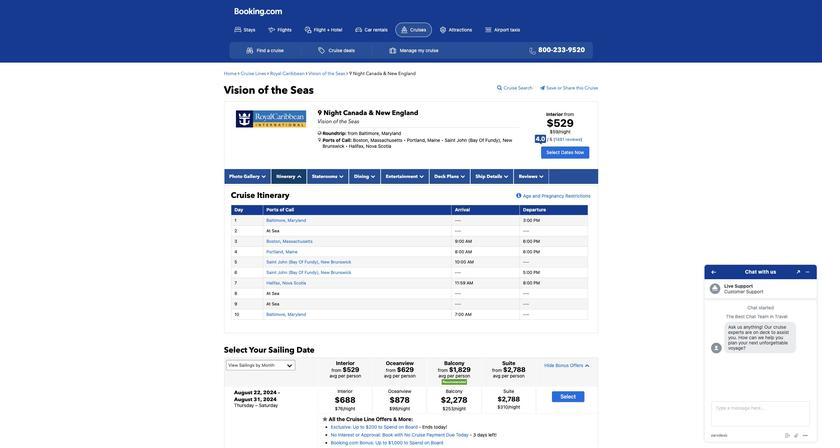 Task type: describe. For each thing, give the bounding box(es) containing it.
0 vertical spatial scotia
[[378, 143, 392, 149]]

person for $529
[[347, 374, 362, 379]]

of down lines
[[258, 83, 269, 98]]

$2,788 inside suite from $2,788 avg per person
[[504, 367, 526, 374]]

save
[[547, 85, 557, 91]]

1 horizontal spatial or
[[558, 85, 562, 91]]

or inside exclusive: up to $200 to spend on board -             ends today! no interest or approval: book with no cruise payment due today -                         3 days left! booking.com bonus: up to $1,000 to spend on board
[[356, 433, 360, 439]]

with
[[395, 433, 403, 439]]

9 for 9 night canada & new england
[[349, 70, 352, 77]]

cruises
[[411, 27, 427, 32]]

boston, massachusetts
[[267, 239, 313, 244]]

8:00 am
[[455, 249, 472, 255]]

this
[[577, 85, 584, 91]]

fundy), for 5
[[305, 260, 320, 265]]

0 vertical spatial saint
[[445, 137, 456, 143]]

& for 9 night canada & new england
[[383, 70, 387, 77]]

$253
[[443, 406, 454, 412]]

more:
[[399, 417, 413, 423]]

9 night canada & new england vision of the seas
[[318, 109, 419, 125]]

oceanview for $878
[[388, 389, 412, 395]]

airport taxis link
[[480, 23, 526, 37]]

1 vertical spatial vision
[[224, 83, 255, 98]]

angle right image for cruise
[[267, 71, 269, 76]]

search image
[[498, 85, 504, 90]]

chevron down image for deck plans
[[459, 174, 465, 179]]

from for interior from $529 $59 / night
[[565, 112, 575, 117]]

ports of call:
[[323, 137, 352, 143]]

/ inside 4.0 / 5 ( 1481 reviews )
[[548, 137, 549, 142]]

1 horizontal spatial nova
[[366, 143, 377, 149]]

massachusetts for boston, massachusetts • portland, maine •
[[371, 137, 403, 143]]

flight + hotel link
[[300, 23, 348, 37]]

exclusive: up to $200 to spend on board -             ends today! no interest or approval: book with no cruise payment due today -                         3 days left! booking.com bonus: up to $1,000 to spend on board
[[331, 425, 497, 446]]

line
[[364, 417, 375, 423]]

ship details button
[[471, 169, 514, 184]]

1
[[235, 218, 237, 223]]

deck
[[435, 174, 446, 180]]

per for $1,829
[[448, 374, 455, 379]]

0 horizontal spatial •
[[346, 143, 348, 149]]

search
[[519, 85, 533, 91]]

chevron down image for staterooms
[[338, 174, 344, 179]]

0 horizontal spatial halifax, nova scotia
[[267, 281, 306, 286]]

roundtrip: from baltimore, maryland
[[323, 131, 401, 136]]

5 inside 4.0 / 5 ( 1481 reviews )
[[550, 137, 553, 142]]

1 horizontal spatial offers
[[570, 363, 584, 369]]

/ for $878
[[398, 406, 400, 412]]

england for 9 night canada & new england vision of the seas
[[392, 109, 419, 117]]

0 vertical spatial saint john (bay of fundy), new brunswick
[[323, 137, 513, 149]]

attractions
[[449, 27, 472, 32]]

of inside 9 night canada & new england vision of the seas
[[334, 118, 338, 125]]

1 horizontal spatial portland,
[[407, 137, 426, 143]]

chevron down image for photo gallery
[[260, 174, 266, 179]]

angle right image
[[347, 71, 348, 76]]

0 vertical spatial (bay
[[469, 137, 478, 143]]

info circle image
[[515, 193, 523, 200]]

cruise right this
[[585, 85, 599, 91]]

0 vertical spatial vision of the seas
[[309, 70, 346, 77]]

31,
[[254, 397, 262, 404]]

photo
[[229, 174, 243, 180]]

8
[[235, 291, 237, 297]]

at for 2
[[267, 229, 271, 234]]

at sea for 2
[[267, 229, 279, 234]]

roundtrip:
[[323, 131, 347, 136]]

1 horizontal spatial •
[[404, 137, 406, 143]]

avg for $2,788
[[493, 374, 501, 379]]

1 angle right image from the left
[[238, 71, 240, 76]]

suite for from
[[503, 361, 516, 367]]

0 vertical spatial halifax, nova scotia
[[348, 143, 392, 149]]

vision of the seas main content
[[221, 66, 602, 448]]

view
[[229, 363, 238, 368]]

cruise search link
[[498, 85, 539, 91]]

4
[[235, 249, 237, 255]]

$2,788 inside suite $2,788 $310 / night
[[498, 396, 520, 404]]

800-233-9520
[[539, 46, 585, 55]]

select          dates now
[[547, 150, 585, 155]]

month
[[262, 363, 275, 368]]

brunswick for 6
[[331, 270, 352, 276]]

1 horizontal spatial spend
[[410, 441, 423, 446]]

7:00
[[455, 312, 464, 318]]

& for 9 night canada & new england vision of the seas
[[369, 109, 374, 117]]

am for 10:00 am
[[468, 260, 474, 265]]

interior from $529 avg per person
[[330, 361, 362, 379]]

233-
[[554, 46, 568, 55]]

5:00
[[523, 270, 533, 276]]

night inside interior from $529 $59 / night
[[560, 129, 571, 135]]

am for 8:00 am
[[466, 249, 472, 255]]

chevron down image
[[538, 174, 544, 179]]

10:00 am
[[455, 260, 474, 265]]

flight + hotel
[[314, 27, 343, 32]]

(bay for 6
[[289, 270, 298, 276]]

9:00 am
[[455, 239, 472, 244]]

no interest or approval: book with no cruise payment due today link
[[331, 433, 469, 439]]

ends
[[423, 425, 433, 431]]

9 for 9 night canada & new england vision of the seas
[[318, 109, 322, 117]]

0 horizontal spatial offers
[[376, 417, 392, 423]]

fundy), for 6
[[305, 270, 320, 276]]

0 horizontal spatial seas
[[291, 83, 314, 98]]

0 vertical spatial seas
[[336, 70, 346, 77]]

ports of call
[[267, 207, 294, 213]]

pm for 9:00 am
[[534, 239, 540, 244]]

3 inside exclusive: up to $200 to spend on board -             ends today! no interest or approval: book with no cruise payment due today -                         3 days left! booking.com bonus: up to $1,000 to spend on board
[[474, 433, 476, 439]]

canada for 9 night canada & new england
[[366, 70, 382, 77]]

6
[[235, 270, 237, 276]]

1 vertical spatial board
[[431, 441, 444, 446]]

+
[[327, 27, 330, 32]]

baltimore, for 1
[[267, 218, 287, 223]]

flights link
[[263, 23, 297, 37]]

$629
[[397, 367, 414, 374]]

saturday
[[259, 403, 278, 409]]

1 vertical spatial vision of the seas
[[224, 83, 314, 98]]

1 vertical spatial scotia
[[294, 281, 306, 286]]

2 horizontal spatial select
[[561, 394, 576, 400]]

10
[[235, 312, 239, 318]]

$878
[[390, 396, 410, 405]]

$529 for interior from $529 $59 / night
[[547, 117, 574, 129]]

of left angle right image
[[322, 70, 327, 77]]

interior
[[547, 112, 563, 117]]

6:00 pm for 8:00 am
[[523, 249, 540, 255]]

balcony for $2,278
[[446, 389, 463, 395]]

0 horizontal spatial 5
[[235, 260, 237, 265]]

ports for ports of call
[[267, 207, 279, 213]]

0 horizontal spatial 3
[[235, 239, 237, 244]]

ports for ports of call:
[[323, 137, 335, 143]]

paper plane image
[[541, 86, 547, 90]]

1 no from the left
[[331, 433, 337, 439]]

john for 5
[[278, 260, 288, 265]]

from for roundtrip: from baltimore, maryland
[[348, 131, 358, 136]]

avg for $1,829
[[439, 374, 446, 379]]

at for 8
[[267, 291, 271, 297]]

2 horizontal spatial •
[[442, 137, 444, 143]]

cruise lines link
[[241, 70, 266, 77]]

car rentals link
[[350, 23, 393, 37]]

1 vertical spatial portland,
[[267, 249, 285, 255]]

9520
[[568, 46, 585, 55]]

bonus
[[556, 363, 569, 369]]

vision of the seas link
[[309, 70, 347, 77]]

)
[[581, 137, 583, 142]]

stays
[[244, 27, 255, 32]]

my
[[418, 48, 425, 53]]

sea for 9
[[272, 302, 279, 307]]

$529 for interior from $529 avg per person
[[343, 367, 360, 374]]

boston, for boston, massachusetts
[[267, 239, 282, 244]]

night for $2,788
[[510, 405, 521, 410]]

800-
[[539, 46, 554, 55]]

cruise deals link
[[311, 44, 362, 57]]

flights
[[278, 27, 292, 32]]

2 vertical spatial &
[[393, 417, 397, 423]]

new inside saint john (bay of fundy), new brunswick
[[503, 137, 513, 143]]

avg for $529
[[330, 374, 337, 379]]

4 pm from the top
[[534, 270, 540, 276]]

save or share this cruise link
[[541, 85, 599, 91]]

0 vertical spatial maryland
[[382, 131, 401, 136]]

rentals
[[374, 27, 388, 32]]

3:00 pm
[[523, 218, 540, 223]]

payment
[[427, 433, 445, 439]]

0 horizontal spatial board
[[405, 425, 418, 431]]

cruise inside travel menu navigation
[[329, 48, 343, 53]]

1 vertical spatial halifax,
[[267, 281, 281, 286]]

due
[[447, 433, 455, 439]]

today
[[456, 433, 469, 439]]

attractions link
[[435, 23, 478, 37]]

1481
[[555, 137, 565, 142]]

1 horizontal spatial on
[[425, 441, 430, 446]]

at for 9
[[267, 302, 271, 307]]

deck plans button
[[430, 169, 471, 184]]

maryland for 10
[[288, 312, 306, 318]]

interior for $688
[[338, 389, 353, 395]]

oceanview $878 $98 / night
[[388, 389, 412, 412]]

$1,829
[[449, 367, 471, 374]]

airport taxis
[[495, 27, 521, 32]]

arrival
[[455, 207, 470, 213]]

vision inside 9 night canada & new england vision of the seas
[[318, 118, 332, 125]]

booking.com home image
[[235, 8, 282, 16]]

person for $2,788
[[510, 374, 525, 379]]

chevron down image for entertainment
[[418, 174, 424, 179]]

the left angle right image
[[328, 70, 335, 77]]

(
[[554, 137, 555, 142]]

cruises link
[[396, 23, 432, 37]]

find a cruise
[[257, 48, 284, 53]]

$2,278
[[441, 396, 468, 405]]

0 vertical spatial baltimore,
[[359, 131, 381, 136]]

to right $200 at the bottom left of page
[[379, 425, 383, 431]]

interior $688 $76 / night
[[335, 389, 356, 412]]

balcony for from
[[445, 361, 465, 367]]

night for 9 night canada & new england vision of the seas
[[324, 109, 342, 117]]

baltimore, maryland for 10
[[267, 312, 306, 318]]

1 2024 from the top
[[263, 390, 277, 397]]

manage my cruise button
[[383, 44, 446, 57]]

4.0 / 5 ( 1481 reviews )
[[536, 136, 583, 143]]

cruise for find a cruise
[[271, 48, 284, 53]]

view sailings by month link
[[226, 361, 295, 371]]

/ for $688
[[343, 406, 345, 412]]



Task type: locate. For each thing, give the bounding box(es) containing it.
ship
[[476, 174, 486, 180]]

1 horizontal spatial halifax, nova scotia
[[348, 143, 392, 149]]

offers up the exclusive: up to $200 to spend on board link at the bottom
[[376, 417, 392, 423]]

age
[[523, 193, 532, 199]]

of
[[322, 70, 327, 77], [258, 83, 269, 98], [334, 118, 338, 125], [336, 137, 341, 143], [280, 207, 285, 213]]

$98
[[390, 406, 398, 412]]

saint john (bay of fundy), new brunswick link for 6
[[267, 270, 352, 276]]

1 chevron down image from the left
[[260, 174, 266, 179]]

entertainment button
[[381, 169, 430, 184]]

11:59 am
[[455, 281, 474, 286]]

new inside 9 night canada & new england vision of the seas
[[376, 109, 391, 117]]

am for 7:00 am
[[465, 312, 472, 318]]

up
[[353, 425, 359, 431], [376, 441, 382, 446]]

interior
[[336, 361, 355, 367], [338, 389, 353, 395]]

hide bonus offers
[[545, 363, 584, 369]]

2 no from the left
[[405, 433, 411, 439]]

call
[[286, 207, 294, 213]]

0 vertical spatial balcony
[[445, 361, 465, 367]]

suite for $2,788
[[504, 389, 515, 395]]

1 vertical spatial england
[[392, 109, 419, 117]]

0 vertical spatial vision
[[309, 70, 321, 77]]

or right save
[[558, 85, 562, 91]]

saint john (bay of fundy), new brunswick link up halifax, nova scotia link
[[267, 270, 352, 276]]

0 vertical spatial baltimore, maryland
[[267, 218, 306, 223]]

up up interest
[[353, 425, 359, 431]]

the down royal
[[271, 83, 288, 98]]

halifax, nova scotia down portland, maine link
[[267, 281, 306, 286]]

/
[[559, 129, 560, 135], [548, 137, 549, 142], [508, 405, 510, 410], [343, 406, 345, 412], [398, 406, 400, 412], [454, 406, 455, 412]]

1 vertical spatial 5
[[235, 260, 237, 265]]

royal caribbean
[[270, 70, 305, 77]]

reviews button
[[514, 169, 549, 184]]

1 horizontal spatial cruise
[[426, 48, 439, 53]]

1 vertical spatial john
[[278, 260, 288, 265]]

staterooms button
[[307, 169, 349, 184]]

9 for 9
[[235, 302, 237, 307]]

chevron down image
[[260, 174, 266, 179], [338, 174, 344, 179], [369, 174, 376, 179], [418, 174, 424, 179], [459, 174, 465, 179], [503, 174, 509, 179]]

at
[[267, 229, 271, 234], [267, 291, 271, 297], [267, 302, 271, 307]]

$688
[[335, 396, 356, 405]]

6:00 for 8:00 am
[[523, 249, 533, 255]]

2 2024 from the top
[[263, 397, 277, 404]]

suite inside suite $2,788 $310 / night
[[504, 389, 515, 395]]

fundy), inside saint john (bay of fundy), new brunswick
[[486, 137, 502, 143]]

of left call
[[280, 207, 285, 213]]

1 vertical spatial ports
[[267, 207, 279, 213]]

1 vertical spatial boston,
[[267, 239, 282, 244]]

2 avg from the left
[[384, 374, 392, 379]]

0 vertical spatial itinerary
[[277, 174, 296, 180]]

brunswick for 5
[[331, 260, 352, 265]]

pm right '5:00'
[[534, 270, 540, 276]]

star image
[[323, 417, 328, 423]]

canada inside 9 night canada & new england vision of the seas
[[343, 109, 367, 117]]

angle right image right home link
[[238, 71, 240, 76]]

pm down 3:00 pm
[[534, 239, 540, 244]]

am for 9:00 am
[[466, 239, 472, 244]]

0 horizontal spatial portland,
[[267, 249, 285, 255]]

home link
[[224, 70, 237, 77]]

1 horizontal spatial up
[[376, 441, 382, 446]]

1 vertical spatial (bay
[[289, 260, 298, 265]]

today!
[[434, 425, 448, 431]]

hide bonus offers link
[[538, 360, 597, 372]]

2 pm from the top
[[534, 239, 540, 244]]

/ for $2,788
[[508, 405, 510, 410]]

portland, maine link
[[267, 249, 298, 255]]

cruise deals
[[329, 48, 355, 53]]

0 horizontal spatial on
[[399, 425, 404, 431]]

avg inside interior from $529 avg per person
[[330, 374, 337, 379]]

sea for 2
[[272, 229, 279, 234]]

2 vertical spatial (bay
[[289, 270, 298, 276]]

$529 inside interior from $529 $59 / night
[[547, 117, 574, 129]]

per inside suite from $2,788 avg per person
[[502, 374, 509, 379]]

chevron down image for dining
[[369, 174, 376, 179]]

find a cruise link
[[239, 44, 291, 57]]

per inside the oceanview from $629 avg per person
[[393, 374, 400, 379]]

to down book
[[383, 441, 387, 446]]

avg inside suite from $2,788 avg per person
[[493, 374, 501, 379]]

chevron down image left reviews
[[503, 174, 509, 179]]

(bay
[[469, 137, 478, 143], [289, 260, 298, 265], [289, 270, 298, 276]]

/ inside suite $2,788 $310 / night
[[508, 405, 510, 410]]

oceanview inside the oceanview from $629 avg per person
[[386, 361, 414, 367]]

night inside interior $688 $76 / night
[[345, 406, 356, 412]]

angle right image right lines
[[267, 71, 269, 76]]

saint john (bay of fundy), new brunswick for 5
[[267, 260, 352, 265]]

0 vertical spatial saint john (bay of fundy), new brunswick link
[[267, 260, 352, 265]]

avg inside the oceanview from $629 avg per person
[[384, 374, 392, 379]]

0 vertical spatial canada
[[366, 70, 382, 77]]

0 vertical spatial john
[[457, 137, 467, 143]]

1 vertical spatial oceanview
[[388, 389, 412, 395]]

save or share this cruise
[[547, 85, 599, 91]]

8:00 for pm
[[523, 281, 533, 286]]

•
[[404, 137, 406, 143], [442, 137, 444, 143], [346, 143, 348, 149]]

map marker image
[[319, 138, 321, 142]]

1 vertical spatial up
[[376, 441, 382, 446]]

per up oceanview $878 $98 / night
[[393, 374, 400, 379]]

0 horizontal spatial maine
[[286, 249, 298, 255]]

all the cruise line offers & more:
[[328, 417, 413, 423]]

1 vertical spatial saint john (bay of fundy), new brunswick link
[[267, 270, 352, 276]]

august 22, 2024 – august 31, 2024 thursday – saturday
[[234, 390, 280, 409]]

0 horizontal spatial halifax,
[[267, 281, 281, 286]]

5 pm from the top
[[534, 281, 540, 286]]

avg inside balcony from $1,829 avg per person
[[439, 374, 446, 379]]

1 vertical spatial brunswick
[[331, 260, 352, 265]]

am right 7:00
[[465, 312, 472, 318]]

0 vertical spatial select
[[547, 150, 560, 155]]

details
[[487, 174, 503, 180]]

august left 31,
[[234, 397, 253, 404]]

0 vertical spatial nova
[[366, 143, 377, 149]]

per up suite $2,788 $310 / night
[[502, 374, 509, 379]]

interior inside interior $688 $76 / night
[[338, 389, 353, 395]]

person inside suite from $2,788 avg per person
[[510, 374, 525, 379]]

3 pm from the top
[[534, 249, 540, 255]]

person up the recommended image on the bottom
[[456, 374, 471, 379]]

1 horizontal spatial select
[[547, 150, 560, 155]]

nova down roundtrip: from baltimore, maryland
[[366, 143, 377, 149]]

brunswick inside saint john (bay of fundy), new brunswick
[[323, 143, 345, 149]]

the up roundtrip:
[[340, 118, 347, 125]]

1 horizontal spatial ports
[[323, 137, 335, 143]]

7:00 am
[[455, 312, 472, 318]]

/ for $2,278
[[454, 406, 455, 412]]

pm up 5:00 pm
[[534, 249, 540, 255]]

deck plans
[[435, 174, 459, 180]]

on up no interest or approval: book with no cruise payment due today link
[[399, 425, 404, 431]]

call:
[[342, 137, 352, 143]]

3 angle right image from the left
[[306, 71, 308, 76]]

– right 22, on the bottom of page
[[278, 390, 280, 397]]

1 baltimore, maryland from the top
[[267, 218, 306, 223]]

select down hide bonus offers link
[[561, 394, 576, 400]]

0 vertical spatial &
[[383, 70, 387, 77]]

2 vertical spatial saint
[[267, 270, 277, 276]]

saint for 5
[[267, 260, 277, 265]]

2 baltimore, maryland link from the top
[[267, 312, 306, 318]]

night for $688
[[345, 406, 356, 412]]

1 horizontal spatial board
[[431, 441, 444, 446]]

night
[[560, 129, 571, 135], [510, 405, 521, 410], [345, 406, 356, 412], [400, 406, 410, 412], [455, 406, 466, 412]]

from for suite from $2,788 avg per person
[[492, 368, 502, 374]]

baltimore, maryland link down halifax, nova scotia link
[[267, 312, 306, 318]]

chevron down image inside dining dropdown button
[[369, 174, 376, 179]]

england inside 9 night canada & new england vision of the seas
[[392, 109, 419, 117]]

plans
[[447, 174, 459, 180]]

1 pm from the top
[[534, 218, 540, 223]]

chevron down image left deck
[[418, 174, 424, 179]]

angle right image for royal
[[306, 71, 308, 76]]

per inside interior from $529 avg per person
[[339, 374, 346, 379]]

2 person from the left
[[401, 374, 416, 379]]

0 vertical spatial oceanview
[[386, 361, 414, 367]]

4 per from the left
[[502, 374, 509, 379]]

cruise left 'line'
[[346, 417, 363, 423]]

angle right image
[[238, 71, 240, 76], [267, 71, 269, 76], [306, 71, 308, 76]]

–
[[278, 390, 280, 397], [255, 403, 258, 409]]

england up the boston, massachusetts • portland, maine •
[[392, 109, 419, 117]]

2 vertical spatial saint john (bay of fundy), new brunswick
[[267, 270, 352, 276]]

night inside oceanview $878 $98 / night
[[400, 406, 410, 412]]

night right $310 on the bottom of page
[[510, 405, 521, 410]]

2 vertical spatial seas
[[349, 118, 360, 125]]

chevron up image
[[296, 174, 302, 179]]

5 chevron down image from the left
[[459, 174, 465, 179]]

interior for from
[[336, 361, 355, 367]]

select          dates now link
[[542, 147, 590, 159]]

2 august from the top
[[234, 397, 253, 404]]

person inside the oceanview from $629 avg per person
[[401, 374, 416, 379]]

6:00 pm down 3:00 pm
[[523, 239, 540, 244]]

itinerary up ports of call
[[257, 190, 290, 201]]

1 avg from the left
[[330, 374, 337, 379]]

per for $529
[[339, 374, 346, 379]]

hide
[[545, 363, 555, 369]]

0 horizontal spatial or
[[356, 433, 360, 439]]

maryland for 1
[[288, 218, 306, 223]]

0 horizontal spatial massachusetts
[[283, 239, 313, 244]]

9 night canada & new england
[[349, 70, 416, 77]]

9 inside 9 night canada & new england vision of the seas
[[318, 109, 322, 117]]

no right with on the left bottom
[[405, 433, 411, 439]]

seas up roundtrip: from baltimore, maryland
[[349, 118, 360, 125]]

8:00 for am
[[455, 249, 465, 255]]

person inside interior from $529 avg per person
[[347, 374, 362, 379]]

royal caribbean image
[[236, 111, 306, 128]]

0 vertical spatial 5
[[550, 137, 553, 142]]

3 per from the left
[[448, 374, 455, 379]]

select up view
[[224, 345, 247, 356]]

0 horizontal spatial scotia
[[294, 281, 306, 286]]

the up exclusive:
[[337, 417, 345, 423]]

night for $2,278
[[455, 406, 466, 412]]

0 vertical spatial baltimore, maryland link
[[267, 218, 306, 223]]

/ inside oceanview $878 $98 / night
[[398, 406, 400, 412]]

globe image
[[318, 131, 322, 135]]

night inside suite $2,788 $310 / night
[[510, 405, 521, 410]]

select for your
[[224, 345, 247, 356]]

find
[[257, 48, 266, 53]]

of down roundtrip:
[[336, 137, 341, 143]]

per inside balcony from $1,829 avg per person
[[448, 374, 455, 379]]

chevron down image for ship details
[[503, 174, 509, 179]]

0 horizontal spatial up
[[353, 425, 359, 431]]

0 horizontal spatial angle right image
[[238, 71, 240, 76]]

per up interior $688 $76 / night
[[339, 374, 346, 379]]

0 horizontal spatial boston,
[[267, 239, 282, 244]]

balcony inside the balcony $2,278 $253 / night
[[446, 389, 463, 395]]

0 vertical spatial $2,788
[[504, 367, 526, 374]]

9 up the globe icon
[[318, 109, 322, 117]]

of up roundtrip:
[[334, 118, 338, 125]]

cruise for manage my cruise
[[426, 48, 439, 53]]

from
[[565, 112, 575, 117], [348, 131, 358, 136], [332, 368, 342, 374], [386, 368, 396, 374], [438, 368, 448, 374], [492, 368, 502, 374]]

john for 6
[[278, 270, 288, 276]]

avg up the recommended image on the bottom
[[439, 374, 446, 379]]

1 horizontal spatial seas
[[336, 70, 346, 77]]

chevron down image left entertainment
[[369, 174, 376, 179]]

night for 9 night canada & new england
[[353, 70, 365, 77]]

1 vertical spatial balcony
[[446, 389, 463, 395]]

$529 up interior $688 $76 / night
[[343, 367, 360, 374]]

cruise left lines
[[241, 70, 254, 77]]

baltimore, for 10
[[267, 312, 287, 318]]

select for dates
[[547, 150, 560, 155]]

2 per from the left
[[393, 374, 400, 379]]

1 vertical spatial $529
[[343, 367, 360, 374]]

itinerary up 'cruise itinerary'
[[277, 174, 296, 180]]

baltimore, maryland link for 10
[[267, 312, 306, 318]]

view sailings by month
[[229, 363, 275, 368]]

chevron down image inside photo gallery dropdown button
[[260, 174, 266, 179]]

spend down no interest or approval: book with no cruise payment due today link
[[410, 441, 423, 446]]

1 at sea from the top
[[267, 229, 279, 234]]

3 up the 4
[[235, 239, 237, 244]]

1 vertical spatial 6:00 pm
[[523, 249, 540, 255]]

1 horizontal spatial 3
[[474, 433, 476, 439]]

cruise inside find a cruise link
[[271, 48, 284, 53]]

0 horizontal spatial night
[[324, 109, 342, 117]]

0 vertical spatial offers
[[570, 363, 584, 369]]

0 vertical spatial 3
[[235, 239, 237, 244]]

3 left days
[[474, 433, 476, 439]]

6 chevron down image from the left
[[503, 174, 509, 179]]

3 at sea from the top
[[267, 302, 279, 307]]

night up 1481 reviews link
[[560, 129, 571, 135]]

2 baltimore, maryland from the top
[[267, 312, 306, 318]]

chevron up image
[[584, 364, 590, 368]]

3 at from the top
[[267, 302, 271, 307]]

chevron down image inside entertainment dropdown button
[[418, 174, 424, 179]]

from inside balcony from $1,829 avg per person
[[438, 368, 448, 374]]

booking.com
[[331, 441, 359, 446]]

chevron down image inside ship details dropdown button
[[503, 174, 509, 179]]

manage my cruise
[[400, 48, 439, 53]]

/ inside interior from $529 $59 / night
[[559, 129, 560, 135]]

1 horizontal spatial boston,
[[353, 137, 370, 143]]

seas inside 9 night canada & new england vision of the seas
[[349, 118, 360, 125]]

the inside 9 night canada & new england vision of the seas
[[340, 118, 347, 125]]

baltimore, maryland down call
[[267, 218, 306, 223]]

boston, for boston, massachusetts • portland, maine •
[[353, 137, 370, 143]]

11:59
[[455, 281, 466, 286]]

august
[[234, 390, 253, 397], [234, 397, 253, 404]]

interior inside interior from $529 avg per person
[[336, 361, 355, 367]]

avg left $629
[[384, 374, 392, 379]]

from up interior $688 $76 / night
[[332, 368, 342, 374]]

am for 11:59 am
[[467, 281, 474, 286]]

1 per from the left
[[339, 374, 346, 379]]

chevron down image inside deck plans dropdown button
[[459, 174, 465, 179]]

oceanview for from
[[386, 361, 414, 367]]

night down $688
[[345, 406, 356, 412]]

800-233-9520 link
[[527, 46, 585, 55]]

0 vertical spatial at sea
[[267, 229, 279, 234]]

$1,000
[[389, 441, 403, 446]]

recommended image
[[442, 380, 467, 386]]

england for 9 night canada & new england
[[399, 70, 416, 77]]

1 vertical spatial 8:00
[[523, 281, 533, 286]]

2 vertical spatial brunswick
[[331, 270, 352, 276]]

0 vertical spatial spend
[[384, 425, 398, 431]]

from up suite $2,788 $310 / night
[[492, 368, 502, 374]]

1 vertical spatial &
[[369, 109, 374, 117]]

$200
[[366, 425, 377, 431]]

5
[[550, 137, 553, 142], [235, 260, 237, 265]]

1 horizontal spatial 5
[[550, 137, 553, 142]]

0 vertical spatial on
[[399, 425, 404, 431]]

cruise up day
[[231, 190, 255, 201]]

1 horizontal spatial –
[[278, 390, 280, 397]]

dining button
[[349, 169, 381, 184]]

cruise left search
[[504, 85, 518, 91]]

1 at from the top
[[267, 229, 271, 234]]

1 horizontal spatial angle right image
[[267, 71, 269, 76]]

0 vertical spatial maine
[[428, 137, 440, 143]]

departure
[[523, 207, 546, 213]]

of for 6
[[299, 270, 304, 276]]

am right 11:59 on the bottom right of page
[[467, 281, 474, 286]]

vision of the seas down royal
[[224, 83, 314, 98]]

baltimore, maryland link for 1
[[267, 218, 306, 223]]

staterooms
[[312, 174, 338, 180]]

0 vertical spatial suite
[[503, 361, 516, 367]]

1 vertical spatial nova
[[283, 281, 293, 286]]

1 6:00 pm from the top
[[523, 239, 540, 244]]

2 horizontal spatial &
[[393, 417, 397, 423]]

balcony inside balcony from $1,829 avg per person
[[445, 361, 465, 367]]

to down no interest or approval: book with no cruise payment due today link
[[404, 441, 409, 446]]

nova down portland, maine link
[[283, 281, 293, 286]]

person up oceanview $878 $98 / night
[[401, 374, 416, 379]]

$2,788 up $310 on the bottom of page
[[498, 396, 520, 404]]

balcony $2,278 $253 / night
[[441, 389, 468, 412]]

0 horizontal spatial –
[[255, 403, 258, 409]]

6:00 pm for 9:00 am
[[523, 239, 540, 244]]

4 chevron down image from the left
[[418, 174, 424, 179]]

saint john (bay of fundy), new brunswick link for 5
[[267, 260, 352, 265]]

at sea for 8
[[267, 291, 279, 297]]

$529 up 4.0 / 5 ( 1481 reviews )
[[547, 117, 574, 129]]

cruise right a
[[271, 48, 284, 53]]

1 vertical spatial itinerary
[[257, 190, 290, 201]]

2 horizontal spatial 9
[[349, 70, 352, 77]]

canada up roundtrip: from baltimore, maryland
[[343, 109, 367, 117]]

saint john (bay of fundy), new brunswick
[[323, 137, 513, 149], [267, 260, 352, 265], [267, 270, 352, 276]]

person for $629
[[401, 374, 416, 379]]

oceanview from $629 avg per person
[[384, 361, 416, 379]]

taxis
[[511, 27, 521, 32]]

night for $878
[[400, 406, 410, 412]]

1 horizontal spatial 9
[[318, 109, 322, 117]]

suite inside suite from $2,788 avg per person
[[503, 361, 516, 367]]

night inside 9 night canada & new england vision of the seas
[[324, 109, 342, 117]]

all
[[329, 417, 336, 423]]

offers right bonus at the bottom of the page
[[570, 363, 584, 369]]

canada for 9 night canada & new england vision of the seas
[[343, 109, 367, 117]]

0 vertical spatial ports
[[323, 137, 335, 143]]

6:00 up '5:00'
[[523, 249, 533, 255]]

new
[[388, 70, 397, 77], [376, 109, 391, 117], [503, 137, 513, 143], [321, 260, 330, 265], [321, 270, 330, 276]]

avg up interior $688 $76 / night
[[330, 374, 337, 379]]

travel menu navigation
[[229, 42, 593, 59]]

1 vertical spatial baltimore,
[[267, 218, 287, 223]]

person up interior $688 $76 / night
[[347, 374, 362, 379]]

3 sea from the top
[[272, 302, 279, 307]]

from inside suite from $2,788 avg per person
[[492, 368, 502, 374]]

from for interior from $529 avg per person
[[332, 368, 342, 374]]

1 sea from the top
[[272, 229, 279, 234]]

1 6:00 from the top
[[523, 239, 533, 244]]

ship details
[[476, 174, 503, 180]]

up down approval:
[[376, 441, 382, 446]]

6:00 down 3:00
[[523, 239, 533, 244]]

0 vertical spatial brunswick
[[323, 143, 345, 149]]

avg up suite $2,788 $310 / night
[[493, 374, 501, 379]]

saint for 6
[[267, 270, 277, 276]]

2 at from the top
[[267, 291, 271, 297]]

– left 'saturday'
[[255, 403, 258, 409]]

to left $200 at the bottom left of page
[[361, 425, 365, 431]]

vision right caribbean
[[309, 70, 321, 77]]

baltimore, maryland for 1
[[267, 218, 306, 223]]

2
[[235, 229, 237, 234]]

cruise inside exclusive: up to $200 to spend on board -             ends today! no interest or approval: book with no cruise payment due today -                         3 days left! booking.com bonus: up to $1,000 to spend on board
[[412, 433, 426, 439]]

0 vertical spatial halifax,
[[349, 143, 365, 149]]

select down (
[[547, 150, 560, 155]]

cruise inside manage my cruise dropdown button
[[426, 48, 439, 53]]

from for balcony from $1,829 avg per person
[[438, 368, 448, 374]]

day
[[235, 207, 243, 213]]

vision of the seas left angle right image
[[309, 70, 346, 77]]

0 vertical spatial 6:00
[[523, 239, 533, 244]]

saint
[[445, 137, 456, 143], [267, 260, 277, 265], [267, 270, 277, 276]]

2024
[[263, 390, 277, 397], [263, 397, 277, 404]]

england down manage at the top
[[399, 70, 416, 77]]

2 at sea from the top
[[267, 291, 279, 297]]

pm for 8:00 am
[[534, 249, 540, 255]]

(bay for 5
[[289, 260, 298, 265]]

halifax, down call:
[[349, 143, 365, 149]]

massachusetts for boston, massachusetts
[[283, 239, 313, 244]]

2 cruise from the left
[[426, 48, 439, 53]]

royal
[[270, 70, 282, 77]]

3 avg from the left
[[439, 374, 446, 379]]

chevron down image inside staterooms dropdown button
[[338, 174, 344, 179]]

5 up 6
[[235, 260, 237, 265]]

saint john (bay of fundy), new brunswick for 6
[[267, 270, 352, 276]]

0 horizontal spatial spend
[[384, 425, 398, 431]]

1 horizontal spatial massachusetts
[[371, 137, 403, 143]]

2 6:00 pm from the top
[[523, 249, 540, 255]]

1 vertical spatial saint john (bay of fundy), new brunswick
[[267, 260, 352, 265]]

vision down home link
[[224, 83, 255, 98]]

& inside 9 night canada & new england vision of the seas
[[369, 109, 374, 117]]

4 person from the left
[[510, 374, 525, 379]]

from for oceanview from $629 avg per person
[[386, 368, 396, 374]]

person inside balcony from $1,829 avg per person
[[456, 374, 471, 379]]

1481 reviews link
[[555, 137, 581, 142]]

entertainment
[[386, 174, 418, 180]]

person for $1,829
[[456, 374, 471, 379]]

from inside interior from $529 avg per person
[[332, 368, 342, 374]]

cruise down ends
[[412, 433, 426, 439]]

0 horizontal spatial 9
[[235, 302, 237, 307]]

1 vertical spatial seas
[[291, 83, 314, 98]]

6:00 pm up 5:00 pm
[[523, 249, 540, 255]]

1 horizontal spatial maine
[[428, 137, 440, 143]]

1 vertical spatial maine
[[286, 249, 298, 255]]

canada right angle right image
[[366, 70, 382, 77]]

2 sea from the top
[[272, 291, 279, 297]]

1 vertical spatial canada
[[343, 109, 367, 117]]

or right interest
[[356, 433, 360, 439]]

8:00 down '5:00'
[[523, 281, 533, 286]]

3 chevron down image from the left
[[369, 174, 376, 179]]

pm down 5:00 pm
[[534, 281, 540, 286]]

2 horizontal spatial angle right image
[[306, 71, 308, 76]]

4 avg from the left
[[493, 374, 501, 379]]

from inside interior from $529 $59 / night
[[565, 112, 575, 117]]

per for $2,788
[[502, 374, 509, 379]]

2 chevron down image from the left
[[338, 174, 344, 179]]

night down $878
[[400, 406, 410, 412]]

/ inside the balcony $2,278 $253 / night
[[454, 406, 455, 412]]

chevron down image left dining
[[338, 174, 344, 179]]

cruise right the my
[[426, 48, 439, 53]]

2 6:00 from the top
[[523, 249, 533, 255]]

1 vertical spatial maryland
[[288, 218, 306, 223]]

2 angle right image from the left
[[267, 71, 269, 76]]

/ inside interior $688 $76 / night
[[343, 406, 345, 412]]

lines
[[255, 70, 266, 77]]

1 cruise from the left
[[271, 48, 284, 53]]

1 person from the left
[[347, 374, 362, 379]]

at sea for 9
[[267, 302, 279, 307]]

1 vertical spatial suite
[[504, 389, 515, 395]]

0 vertical spatial of
[[479, 137, 485, 143]]

6:00 for 9:00 am
[[523, 239, 533, 244]]

avg for $629
[[384, 374, 392, 379]]

saint john (bay of fundy), new brunswick link down boston, massachusetts link
[[267, 260, 352, 265]]

3:00
[[523, 218, 533, 223]]

from up the recommended image on the bottom
[[438, 368, 448, 374]]

per for $629
[[393, 374, 400, 379]]

2 saint john (bay of fundy), new brunswick link from the top
[[267, 270, 352, 276]]

am right 9:00
[[466, 239, 472, 244]]

of for 5
[[299, 260, 304, 265]]

am up 10:00 am
[[466, 249, 472, 255]]

itinerary inside dropdown button
[[277, 174, 296, 180]]

itinerary
[[277, 174, 296, 180], [257, 190, 290, 201]]

no down exclusive:
[[331, 433, 337, 439]]

1 horizontal spatial night
[[353, 70, 365, 77]]

22,
[[254, 390, 262, 397]]

$529 inside interior from $529 avg per person
[[343, 367, 360, 374]]

1 vertical spatial on
[[425, 441, 430, 446]]

from inside the oceanview from $629 avg per person
[[386, 368, 396, 374]]

book
[[383, 433, 393, 439]]

select link
[[552, 392, 585, 403]]

1 saint john (bay of fundy), new brunswick link from the top
[[267, 260, 352, 265]]

0 vertical spatial or
[[558, 85, 562, 91]]

night inside the balcony $2,278 $253 / night
[[455, 406, 466, 412]]

1 baltimore, maryland link from the top
[[267, 218, 306, 223]]

8:00 down 9:00
[[455, 249, 465, 255]]

3 person from the left
[[456, 374, 471, 379]]

$2,788
[[504, 367, 526, 374], [498, 396, 520, 404]]

1 august from the top
[[234, 390, 253, 397]]

baltimore,
[[359, 131, 381, 136], [267, 218, 287, 223], [267, 312, 287, 318]]

1 vertical spatial or
[[356, 433, 360, 439]]

2 vertical spatial 9
[[235, 302, 237, 307]]

massachusetts up 'portland, maine'
[[283, 239, 313, 244]]

halifax, down portland, maine link
[[267, 281, 281, 286]]

0 vertical spatial portland,
[[407, 137, 426, 143]]

sea for 8
[[272, 291, 279, 297]]



Task type: vqa. For each thing, say whether or not it's contained in the screenshot.
the bottom Halifax,
yes



